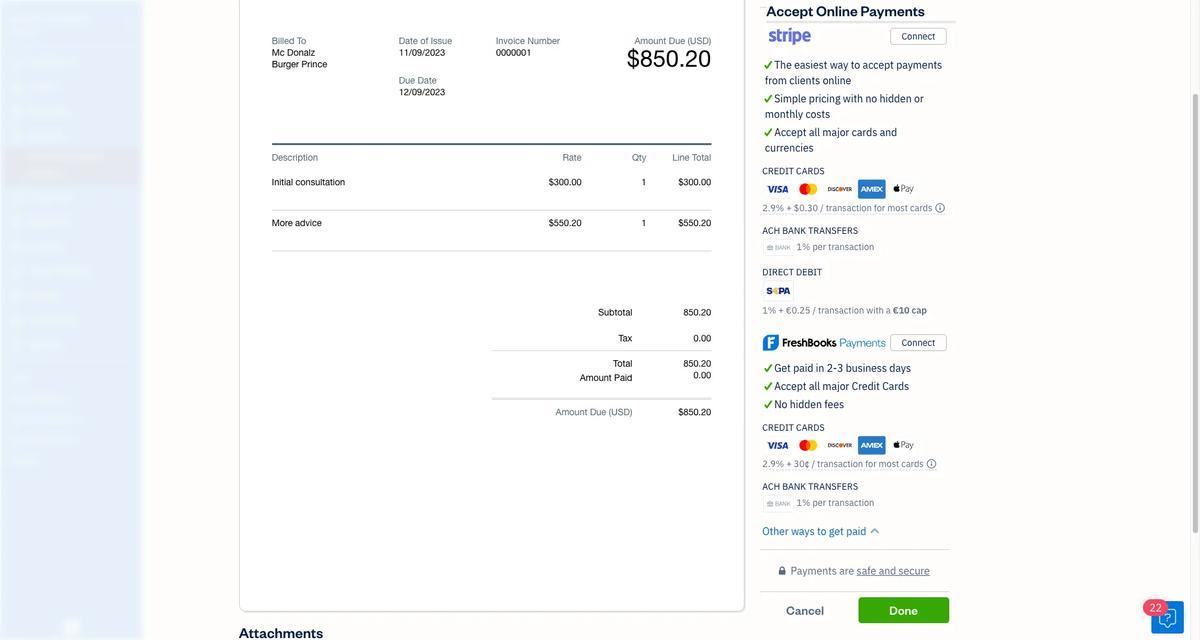 Task type: vqa. For each thing, say whether or not it's contained in the screenshot.
topmost 'Connect'
yes



Task type: locate. For each thing, give the bounding box(es) containing it.
1% right bank icon in the right top of the page
[[797, 241, 811, 253]]

for for accept all major cards and currencies
[[874, 202, 885, 214]]

2 american express image from the top
[[858, 436, 886, 455]]

1 major from the top
[[823, 126, 850, 139]]

payments right online
[[861, 1, 925, 19]]

usd for amount due ( usd )
[[611, 407, 630, 417]]

1 vertical spatial credit
[[763, 422, 794, 433]]

1 vertical spatial ach
[[763, 481, 780, 493]]

freshbooks payments image up the on the top of the page
[[763, 23, 817, 49]]

check image
[[763, 57, 774, 73]]

0 horizontal spatial due
[[399, 75, 415, 86]]

ach down visa icon
[[763, 481, 780, 493]]

1 vertical spatial most
[[879, 458, 900, 470]]

due
[[669, 36, 685, 46], [399, 75, 415, 86], [590, 407, 606, 417]]

850.20
[[684, 307, 711, 318], [684, 358, 711, 369]]

1 vertical spatial credit cards
[[763, 422, 825, 433]]

Enter an Item Name text field
[[272, 176, 517, 188]]

1 vertical spatial )
[[630, 407, 633, 417]]

2 freshbooks payments image from the top
[[763, 333, 886, 352]]

1 vertical spatial paid
[[846, 525, 867, 538]]

1 vertical spatial bank
[[782, 481, 806, 493]]

apple pay image for accept all major cards and currencies
[[890, 180, 918, 199]]

line
[[673, 152, 690, 163]]

accept down get
[[774, 380, 807, 393]]

transaction for 30¢
[[817, 458, 863, 470]]

1 horizontal spatial (
[[688, 36, 690, 46]]

1 vertical spatial mastercard image
[[795, 436, 823, 455]]

0 vertical spatial 1%
[[797, 241, 811, 253]]

to
[[851, 58, 860, 71], [817, 525, 827, 538]]

in
[[816, 361, 825, 374]]

2 all from the top
[[809, 380, 820, 393]]

credit cards for no
[[763, 422, 825, 433]]

bank image
[[763, 281, 794, 301], [763, 495, 794, 512]]

2 ach from the top
[[763, 481, 780, 493]]

2 850.20 from the top
[[684, 358, 711, 369]]

1 ach from the top
[[763, 225, 780, 236]]

amount inside amount due ( usd ) $850.20
[[635, 36, 666, 46]]

2 vertical spatial 1%
[[797, 498, 811, 509]]

check image for get paid in 2-3 business days
[[763, 360, 774, 376]]

1 connect from the top
[[902, 30, 936, 42]]

2 bank from the top
[[782, 481, 806, 493]]

accept up currencies
[[774, 126, 807, 139]]

1% per transaction for major
[[797, 241, 874, 253]]

1 vertical spatial connect
[[902, 337, 936, 348]]

to right 'way'
[[851, 58, 860, 71]]

amount for amount due ( usd )
[[556, 407, 588, 417]]

bank down 30¢
[[782, 481, 806, 493]]

0 vertical spatial ach bank transfers
[[763, 225, 858, 236]]

0 vertical spatial all
[[809, 126, 820, 139]]

1 credit cards from the top
[[763, 165, 825, 177]]

1 vertical spatial to
[[817, 525, 827, 538]]

credit up visa icon
[[763, 422, 794, 433]]

0 horizontal spatial hidden
[[790, 398, 822, 411]]

( inside amount due ( usd ) $850.20
[[688, 36, 690, 46]]

paid
[[793, 361, 814, 374], [846, 525, 867, 538]]

cards for payments
[[910, 202, 933, 214]]

1 credit from the top
[[763, 165, 794, 177]]

major up 'fees'
[[823, 380, 850, 393]]

transfers down 2.9% + 30¢ / transaction for most cards at the bottom
[[808, 481, 858, 493]]

1 horizontal spatial to
[[851, 58, 860, 71]]

2 vertical spatial accept
[[774, 380, 807, 393]]

check image for simple pricing with no hidden or monthly costs
[[763, 91, 774, 106]]

total right line
[[692, 152, 711, 163]]

credit cards
[[763, 165, 825, 177], [763, 422, 825, 433]]

mastercard image up $0.30
[[795, 180, 823, 199]]

0 vertical spatial 850.20
[[684, 307, 711, 318]]

ach bank transfers down $0.30
[[763, 225, 858, 236]]

0 vertical spatial payments
[[861, 1, 925, 19]]

info image for accept all major credit cards
[[926, 459, 937, 469]]

and inside accept all major cards and currencies
[[880, 126, 897, 139]]

and right the safe
[[879, 564, 896, 577]]

2 vertical spatial amount
[[556, 407, 588, 417]]

connect button up payments
[[891, 28, 947, 45]]

0 vertical spatial mastercard image
[[795, 180, 823, 199]]

amount due ( usd )
[[556, 407, 633, 417]]

2.9% for no hidden fees
[[763, 458, 784, 470]]

0 vertical spatial to
[[851, 58, 860, 71]]

2 ach bank transfers from the top
[[763, 481, 858, 493]]

1% for no hidden fees
[[797, 498, 811, 509]]

1 vertical spatial payments
[[791, 564, 837, 577]]

all inside accept all major cards and currencies
[[809, 126, 820, 139]]

1 vertical spatial 850.20
[[684, 358, 711, 369]]

hidden right no
[[790, 398, 822, 411]]

0 vertical spatial cards
[[796, 165, 825, 177]]

0 vertical spatial paid
[[793, 361, 814, 374]]

paid inside other ways to get paid link
[[846, 525, 867, 538]]

to
[[297, 36, 306, 46]]

0 vertical spatial and
[[880, 126, 897, 139]]

1 connect button from the top
[[891, 28, 947, 45]]

1 ach bank transfers from the top
[[763, 225, 858, 236]]

1% per transaction up debit
[[797, 241, 874, 253]]

1 vertical spatial accept
[[774, 126, 807, 139]]

+ left €0.25
[[779, 304, 784, 316]]

2 vertical spatial /
[[812, 458, 815, 470]]

1 check image from the top
[[763, 91, 774, 106]]

credit cards up visa icon
[[763, 422, 825, 433]]

0 vertical spatial +
[[786, 202, 792, 214]]

1 vertical spatial all
[[809, 380, 820, 393]]

date left of
[[399, 36, 418, 46]]

1 horizontal spatial payments
[[861, 1, 925, 19]]

discover image
[[826, 436, 854, 455]]

cancel button
[[760, 597, 851, 623]]

0 vertical spatial bank
[[782, 225, 806, 236]]

1 vertical spatial bank image
[[763, 495, 794, 512]]

visa image
[[763, 180, 791, 199]]

0 vertical spatial usd
[[690, 36, 709, 46]]

subtotal
[[598, 307, 633, 318]]

connect up payments
[[902, 30, 936, 42]]

1 apple pay image from the top
[[890, 180, 918, 199]]

done
[[890, 603, 918, 617]]

2 mastercard image from the top
[[795, 436, 823, 455]]

get
[[774, 361, 791, 374]]

5 check image from the top
[[763, 396, 774, 412]]

1 freshbooks payments image from the top
[[763, 23, 817, 49]]

2 per from the top
[[813, 498, 826, 509]]

2 credit cards from the top
[[763, 422, 825, 433]]

0 vertical spatial total
[[692, 152, 711, 163]]

0 vertical spatial amount
[[635, 36, 666, 46]]

for for no hidden fees
[[866, 458, 877, 470]]

1% left €0.25
[[763, 304, 776, 316]]

accept inside accept all major cards and currencies
[[774, 126, 807, 139]]

0 vertical spatial with
[[843, 92, 863, 105]]

accept
[[766, 1, 814, 19], [774, 126, 807, 139], [774, 380, 807, 393]]

apple pay image
[[890, 180, 918, 199], [890, 436, 918, 455]]

paid left 'in'
[[793, 361, 814, 374]]

major inside accept all major cards and currencies
[[823, 126, 850, 139]]

noah's company owner
[[10, 12, 90, 36]]

info image
[[935, 203, 946, 213], [926, 459, 937, 469]]

to inside the easiest way to accept payments from clients online
[[851, 58, 860, 71]]

1 transfers from the top
[[808, 225, 858, 236]]

0 horizontal spatial to
[[817, 525, 827, 538]]

due inside amount due ( usd ) $850.20
[[669, 36, 685, 46]]

1 horizontal spatial due
[[590, 407, 606, 417]]

due for amount due ( usd )
[[590, 407, 606, 417]]

1 vertical spatial total
[[613, 358, 633, 369]]

apple pay image up 2.9% + $0.30 / transaction for most cards
[[890, 180, 918, 199]]

due date 12/09/2023
[[399, 75, 445, 97]]

all
[[809, 126, 820, 139], [809, 380, 820, 393]]

ach bank transfers for hidden
[[763, 481, 858, 493]]

+ left 30¢
[[786, 458, 792, 470]]

amount due ( usd ) $850.20
[[627, 36, 711, 72]]

2 vertical spatial cards
[[902, 458, 924, 470]]

1 vertical spatial 0.00
[[694, 370, 711, 380]]

1 vertical spatial 1% per transaction
[[797, 498, 874, 509]]

apple pay image down cards
[[890, 436, 918, 455]]

and
[[880, 126, 897, 139], [879, 564, 896, 577]]

1 vertical spatial hidden
[[790, 398, 822, 411]]

0 vertical spatial /
[[820, 202, 824, 214]]

date
[[399, 36, 418, 46], [418, 75, 437, 86]]

credit cards for accept
[[763, 165, 825, 177]]

1 vertical spatial cards
[[910, 202, 933, 214]]

cards down no hidden fees
[[796, 422, 825, 433]]

invoice image
[[8, 130, 24, 143]]

expense image
[[8, 216, 24, 229]]

credit up visa image
[[763, 165, 794, 177]]

transaction
[[826, 202, 872, 214], [828, 241, 874, 253], [818, 304, 864, 316], [817, 458, 863, 470], [828, 498, 874, 509]]

transaction for $0.30
[[826, 202, 872, 214]]

1 vertical spatial usd
[[611, 407, 630, 417]]

amount
[[635, 36, 666, 46], [580, 373, 612, 383], [556, 407, 588, 417]]

with
[[843, 92, 863, 105], [867, 304, 884, 316]]

$850.20
[[627, 45, 711, 72], [679, 407, 711, 417]]

american express image
[[858, 180, 886, 199], [858, 436, 886, 455]]

to left get
[[817, 525, 827, 538]]

+
[[786, 202, 792, 214], [779, 304, 784, 316], [786, 458, 792, 470]]

bank image up "other"
[[763, 495, 794, 512]]

0.00
[[694, 333, 711, 344], [694, 370, 711, 380]]

all down costs
[[809, 126, 820, 139]]

freshbooks payments image up 'in'
[[763, 333, 886, 352]]

bank up bank icon in the right top of the page
[[782, 225, 806, 236]]

0 vertical spatial due
[[669, 36, 685, 46]]

hidden left 'or'
[[880, 92, 912, 105]]

1 vertical spatial connect button
[[891, 334, 947, 351]]

+ left $0.30
[[786, 202, 792, 214]]

major
[[823, 126, 850, 139], [823, 380, 850, 393]]

0 vertical spatial 0.00
[[694, 333, 711, 344]]

0 vertical spatial credit
[[763, 165, 794, 177]]

2.9% down visa icon
[[763, 458, 784, 470]]

0 vertical spatial info image
[[935, 203, 946, 213]]

1 all from the top
[[809, 126, 820, 139]]

apple pay image for no hidden fees
[[890, 436, 918, 455]]

0 horizontal spatial )
[[630, 407, 633, 417]]

( for amount due ( usd )
[[609, 407, 611, 417]]

company
[[45, 12, 90, 25]]

payments right lock icon
[[791, 564, 837, 577]]

connect button
[[891, 28, 947, 45], [891, 334, 947, 351]]

)
[[709, 36, 711, 46], [630, 407, 633, 417]]

connect
[[902, 30, 936, 42], [902, 337, 936, 348]]

1% per transaction up get
[[797, 498, 874, 509]]

safe
[[857, 564, 877, 577]]

due inside due date 12/09/2023
[[399, 75, 415, 86]]

1 bank from the top
[[782, 225, 806, 236]]

connect button for get paid in 2-3 business days
[[891, 334, 947, 351]]

connect button up days
[[891, 334, 947, 351]]

all for credit
[[809, 380, 820, 393]]

mastercard image up 30¢
[[795, 436, 823, 455]]

0 vertical spatial hidden
[[880, 92, 912, 105]]

transaction down discover image
[[826, 202, 872, 214]]

with left "no"
[[843, 92, 863, 105]]

1 vertical spatial ach bank transfers
[[763, 481, 858, 493]]

2.9% for accept all major cards and currencies
[[763, 202, 784, 214]]

2 vertical spatial +
[[786, 458, 792, 470]]

accept online payments
[[766, 1, 925, 19]]

no
[[866, 92, 877, 105]]

2 connect from the top
[[902, 337, 936, 348]]

ach
[[763, 225, 780, 236], [763, 481, 780, 493]]

4 check image from the top
[[763, 378, 774, 394]]

cards for hidden
[[796, 422, 825, 433]]

and down simple pricing with no hidden or monthly costs
[[880, 126, 897, 139]]

Line Total (USD) text field
[[678, 177, 711, 187]]

connect for get paid in 2-3 business days
[[902, 337, 936, 348]]

freshbooks payments image for easiest
[[763, 23, 817, 49]]

0 vertical spatial freshbooks payments image
[[763, 23, 817, 49]]

0 horizontal spatial total
[[613, 358, 633, 369]]

main element
[[0, 0, 175, 640]]

2.9%
[[763, 202, 784, 214], [763, 458, 784, 470]]

ach up bank icon in the right top of the page
[[763, 225, 780, 236]]

transfers for fees
[[808, 481, 858, 493]]

usd inside amount due ( usd ) $850.20
[[690, 36, 709, 46]]

freshbooks payments image
[[763, 23, 817, 49], [763, 333, 886, 352]]

owner
[[10, 26, 34, 36]]

cards down currencies
[[796, 165, 825, 177]]

american express image for no hidden fees
[[858, 436, 886, 455]]

total up paid
[[613, 358, 633, 369]]

1 vertical spatial and
[[879, 564, 896, 577]]

0 vertical spatial per
[[813, 241, 826, 253]]

) inside amount due ( usd ) $850.20
[[709, 36, 711, 46]]

1% up the ways
[[797, 498, 811, 509]]

donalz
[[287, 47, 315, 58]]

usd for amount due ( usd ) $850.20
[[690, 36, 709, 46]]

american express image for accept all major cards and currencies
[[858, 180, 886, 199]]

transaction down 2.9% + $0.30 / transaction for most cards
[[828, 241, 874, 253]]

amount for amount due ( usd ) $850.20
[[635, 36, 666, 46]]

done button
[[858, 597, 949, 623]]

1 850.20 from the top
[[684, 307, 711, 318]]

burger
[[272, 59, 299, 69]]

0 vertical spatial cards
[[852, 126, 878, 139]]

1 vertical spatial freshbooks payments image
[[763, 333, 886, 352]]

ach bank transfers down 30¢
[[763, 481, 858, 493]]

0 vertical spatial bank image
[[763, 281, 794, 301]]

2 cards from the top
[[796, 422, 825, 433]]

0 vertical spatial major
[[823, 126, 850, 139]]

date up 12/09/2023 at the left top
[[418, 75, 437, 86]]

1 vertical spatial for
[[866, 458, 877, 470]]

line total
[[673, 152, 711, 163]]

credit cards down currencies
[[763, 165, 825, 177]]

1 vertical spatial american express image
[[858, 436, 886, 455]]

american express image up 2.9% + $0.30 / transaction for most cards
[[858, 180, 886, 199]]

3 check image from the top
[[763, 360, 774, 376]]

0 vertical spatial connect
[[902, 30, 936, 42]]

1 vertical spatial info image
[[926, 459, 937, 469]]

connect up days
[[902, 337, 936, 348]]

transfers down 2.9% + $0.30 / transaction for most cards
[[808, 225, 858, 236]]

for
[[874, 202, 885, 214], [866, 458, 877, 470]]

easiest
[[794, 58, 828, 71]]

1% + €0.25 / transaction with a €10 cap
[[763, 304, 927, 316]]

1 2.9% from the top
[[763, 202, 784, 214]]

mastercard image
[[795, 180, 823, 199], [795, 436, 823, 455]]

1 horizontal spatial paid
[[846, 525, 867, 538]]

1% per transaction
[[797, 241, 874, 253], [797, 498, 874, 509]]

american express image right discover icon
[[858, 436, 886, 455]]

transaction down discover icon
[[817, 458, 863, 470]]

2 connect button from the top
[[891, 334, 947, 351]]

2 credit from the top
[[763, 422, 794, 433]]

1 vertical spatial 2.9%
[[763, 458, 784, 470]]

paid left chevronup icon
[[846, 525, 867, 538]]

1 horizontal spatial usd
[[690, 36, 709, 46]]

1 mastercard image from the top
[[795, 180, 823, 199]]

per
[[813, 241, 826, 253], [813, 498, 826, 509]]

with inside simple pricing with no hidden or monthly costs
[[843, 92, 863, 105]]

credit
[[763, 165, 794, 177], [763, 422, 794, 433]]

0 vertical spatial transfers
[[808, 225, 858, 236]]

fees
[[825, 398, 844, 411]]

/ right $0.30
[[820, 202, 824, 214]]

all up no hidden fees
[[809, 380, 820, 393]]

usd
[[690, 36, 709, 46], [611, 407, 630, 417]]

1%
[[797, 241, 811, 253], [763, 304, 776, 316], [797, 498, 811, 509]]

1 cards from the top
[[796, 165, 825, 177]]

0 vertical spatial (
[[688, 36, 690, 46]]

1 vertical spatial major
[[823, 380, 850, 393]]

transaction right €0.25
[[818, 304, 864, 316]]

1 vertical spatial +
[[779, 304, 784, 316]]

with left a
[[867, 304, 884, 316]]

a
[[886, 304, 891, 316]]

accept for accept all major cards and currencies
[[774, 126, 807, 139]]

per up debit
[[813, 241, 826, 253]]

1 vertical spatial with
[[867, 304, 884, 316]]

payments are safe and secure
[[791, 564, 930, 577]]

/ right €0.25
[[813, 304, 816, 316]]

0 vertical spatial 1% per transaction
[[797, 241, 874, 253]]

0 vertical spatial credit cards
[[763, 165, 825, 177]]

0 horizontal spatial usd
[[611, 407, 630, 417]]

1 per from the top
[[813, 241, 826, 253]]

2 0.00 from the top
[[694, 370, 711, 380]]

1 vertical spatial date
[[418, 75, 437, 86]]

accept for accept online payments
[[766, 1, 814, 19]]

0 vertical spatial apple pay image
[[890, 180, 918, 199]]

1 vertical spatial per
[[813, 498, 826, 509]]

/
[[820, 202, 824, 214], [813, 304, 816, 316], [812, 458, 815, 470]]

transfers
[[808, 225, 858, 236], [808, 481, 858, 493]]

accept left online
[[766, 1, 814, 19]]

2 major from the top
[[823, 380, 850, 393]]

major down costs
[[823, 126, 850, 139]]

0 vertical spatial $850.20
[[627, 45, 711, 72]]

1 american express image from the top
[[858, 180, 886, 199]]

2 2.9% from the top
[[763, 458, 784, 470]]

1 1% per transaction from the top
[[797, 241, 874, 253]]

costs
[[806, 108, 830, 121]]

per up other ways to get paid link
[[813, 498, 826, 509]]

2 vertical spatial due
[[590, 407, 606, 417]]

number
[[528, 36, 560, 46]]

2 1% per transaction from the top
[[797, 498, 874, 509]]

payments
[[861, 1, 925, 19], [791, 564, 837, 577]]

visa image
[[763, 436, 791, 455]]

2 check image from the top
[[763, 124, 774, 140]]

hidden
[[880, 92, 912, 105], [790, 398, 822, 411]]

/ right 30¢
[[812, 458, 815, 470]]

2.9% down visa image
[[763, 202, 784, 214]]

payment image
[[8, 191, 24, 204]]

2 transfers from the top
[[808, 481, 858, 493]]

from
[[765, 74, 787, 87]]

1 horizontal spatial )
[[709, 36, 711, 46]]

1 vertical spatial cards
[[796, 422, 825, 433]]

0 vertical spatial accept
[[766, 1, 814, 19]]

0 horizontal spatial with
[[843, 92, 863, 105]]

total
[[692, 152, 711, 163], [613, 358, 633, 369]]

/ for all
[[820, 202, 824, 214]]

payments
[[896, 58, 943, 71]]

check image
[[763, 91, 774, 106], [763, 124, 774, 140], [763, 360, 774, 376], [763, 378, 774, 394], [763, 396, 774, 412]]

bank image down direct
[[763, 281, 794, 301]]

2 apple pay image from the top
[[890, 436, 918, 455]]

0 vertical spatial )
[[709, 36, 711, 46]]

1 horizontal spatial hidden
[[880, 92, 912, 105]]

the easiest way to accept payments from clients online
[[765, 58, 943, 87]]

850.20 0.00
[[684, 358, 711, 380]]



Task type: describe. For each thing, give the bounding box(es) containing it.
22 button
[[1143, 600, 1184, 634]]

bank connections image
[[10, 434, 139, 445]]

paid
[[614, 373, 633, 383]]

check image for no hidden fees
[[763, 396, 774, 412]]

client image
[[8, 81, 24, 94]]

Item Rate (USD) text field
[[548, 218, 582, 228]]

chevronup image
[[869, 523, 881, 539]]

22
[[1150, 601, 1162, 614]]

credit
[[852, 380, 880, 393]]

1% for accept all major cards and currencies
[[797, 241, 811, 253]]

way
[[830, 58, 849, 71]]

cards inside accept all major cards and currencies
[[852, 126, 878, 139]]

currencies
[[765, 141, 814, 154]]

resource center badge image
[[1152, 601, 1184, 634]]

mc donalz burger prince
[[272, 47, 327, 69]]

due for amount due ( usd ) $850.20
[[669, 36, 685, 46]]

ach bank transfers for all
[[763, 225, 858, 236]]

cap
[[912, 304, 927, 316]]

simple
[[774, 92, 807, 105]]

Item Quantity text field
[[628, 177, 647, 187]]

mc
[[272, 47, 285, 58]]

2.9% + 30¢ / transaction for most cards
[[763, 458, 924, 470]]

total amount paid
[[580, 358, 633, 383]]

bank image
[[763, 239, 794, 256]]

or
[[914, 92, 924, 105]]

) for amount due ( usd ) $850.20
[[709, 36, 711, 46]]

are
[[839, 564, 854, 577]]

lock image
[[779, 563, 786, 579]]

simple pricing with no hidden or monthly costs
[[765, 92, 924, 121]]

most for accept all major cards and currencies
[[888, 202, 908, 214]]

connect button for the easiest way to accept payments from clients online
[[891, 28, 947, 45]]

all for cards
[[809, 126, 820, 139]]

ach for no hidden fees
[[763, 481, 780, 493]]

accept for accept all major credit cards
[[774, 380, 807, 393]]

30¢
[[794, 458, 810, 470]]

1 bank image from the top
[[763, 281, 794, 301]]

1 vertical spatial 1%
[[763, 304, 776, 316]]

safe and secure link
[[857, 564, 930, 577]]

accept
[[863, 58, 894, 71]]

Item Rate (USD) text field
[[548, 177, 582, 187]]

Enter an Item Name text field
[[272, 217, 517, 229]]

get
[[829, 525, 844, 538]]

amount inside total amount paid
[[580, 373, 612, 383]]

online
[[816, 1, 858, 19]]

/ for hidden
[[812, 458, 815, 470]]

debit
[[796, 266, 822, 278]]

business
[[846, 361, 887, 374]]

date of issue
[[399, 36, 452, 46]]

ach for accept all major cards and currencies
[[763, 225, 780, 236]]

major for credit
[[823, 380, 850, 393]]

clients
[[790, 74, 820, 87]]

0 horizontal spatial paid
[[793, 361, 814, 374]]

billed
[[272, 36, 294, 46]]

direct debit
[[763, 266, 822, 278]]

money image
[[8, 290, 24, 303]]

the
[[774, 58, 792, 71]]

connect for the easiest way to accept payments from clients online
[[902, 30, 936, 42]]

850.20 for 850.20 0.00
[[684, 358, 711, 369]]

Enter an Invoice # text field
[[496, 47, 532, 58]]

+ for accept all major cards and currencies
[[786, 202, 792, 214]]

check image for accept all major credit cards
[[763, 378, 774, 394]]

Item Quantity text field
[[628, 218, 647, 228]]

other ways to get paid
[[763, 525, 867, 538]]

Issue date in MM/DD/YYYY format text field
[[399, 47, 477, 58]]

estimate image
[[8, 106, 24, 119]]

freshbooks image
[[61, 620, 82, 635]]

Line Total (USD) text field
[[678, 218, 711, 228]]

€10
[[893, 304, 910, 316]]

( for amount due ( usd ) $850.20
[[688, 36, 690, 46]]

most for no hidden fees
[[879, 458, 900, 470]]

description
[[272, 152, 318, 163]]

mastercard image for hidden
[[795, 436, 823, 455]]

noah's
[[10, 12, 43, 25]]

bank for accept all major cards and currencies
[[782, 225, 806, 236]]

items and services image
[[10, 414, 139, 424]]

€0.25
[[786, 304, 811, 316]]

get paid in 2-3 business days
[[774, 361, 911, 374]]

billed to
[[272, 36, 306, 46]]

1 vertical spatial $850.20
[[679, 407, 711, 417]]

$0.30
[[794, 202, 818, 214]]

transaction for €0.25
[[818, 304, 864, 316]]

0 vertical spatial date
[[399, 36, 418, 46]]

issue
[[431, 36, 452, 46]]

12/09/2023
[[399, 87, 445, 97]]

mastercard image for all
[[795, 180, 823, 199]]

secure
[[899, 564, 930, 577]]

per for hidden
[[813, 498, 826, 509]]

apps image
[[10, 372, 139, 382]]

transfers for major
[[808, 225, 858, 236]]

1% per transaction for fees
[[797, 498, 874, 509]]

3
[[837, 361, 844, 374]]

discover image
[[826, 180, 854, 199]]

invoice
[[496, 36, 525, 46]]

0.00 inside the 850.20 0.00
[[694, 370, 711, 380]]

total inside total amount paid
[[613, 358, 633, 369]]

rate
[[563, 152, 582, 163]]

no hidden fees
[[774, 398, 844, 411]]

cards for business
[[902, 458, 924, 470]]

check image for accept all major cards and currencies
[[763, 124, 774, 140]]

transaction up get
[[828, 498, 874, 509]]

cancel
[[786, 603, 824, 617]]

ways
[[791, 525, 815, 538]]

bank for no hidden fees
[[782, 481, 806, 493]]

per for all
[[813, 241, 826, 253]]

accept all major cards and currencies
[[765, 126, 897, 154]]

1 0.00 from the top
[[694, 333, 711, 344]]

timer image
[[8, 265, 24, 278]]

info image for simple pricing with no hidden or monthly costs
[[935, 203, 946, 213]]

credit for accept all major cards and currencies
[[763, 165, 794, 177]]

prince
[[302, 59, 327, 69]]

direct
[[763, 266, 794, 278]]

project image
[[8, 240, 24, 253]]

850.20 for 850.20
[[684, 307, 711, 318]]

hidden inside simple pricing with no hidden or monthly costs
[[880, 92, 912, 105]]

settings image
[[10, 455, 139, 465]]

other ways to get paid link
[[763, 523, 881, 539]]

2 bank image from the top
[[763, 495, 794, 512]]

major for cards
[[823, 126, 850, 139]]

other
[[763, 525, 789, 538]]

0 horizontal spatial payments
[[791, 564, 837, 577]]

chart image
[[8, 314, 24, 327]]

credit for no hidden fees
[[763, 422, 794, 433]]

cards for all
[[796, 165, 825, 177]]

+ for no hidden fees
[[786, 458, 792, 470]]

date inside due date 12/09/2023
[[418, 75, 437, 86]]

monthly
[[765, 108, 803, 121]]

1 horizontal spatial total
[[692, 152, 711, 163]]

12/09/2023 button
[[399, 86, 477, 98]]

no
[[774, 398, 788, 411]]

freshbooks payments image for paid
[[763, 333, 886, 352]]

2.9% + $0.30 / transaction for most cards
[[763, 202, 933, 214]]

1 horizontal spatial with
[[867, 304, 884, 316]]

cards
[[883, 380, 909, 393]]

report image
[[8, 339, 24, 352]]

of
[[420, 36, 428, 46]]

pricing
[[809, 92, 841, 105]]

online
[[823, 74, 852, 87]]

invoice number
[[496, 36, 560, 46]]

1 vertical spatial /
[[813, 304, 816, 316]]

2-
[[827, 361, 837, 374]]

tax
[[619, 333, 633, 344]]

accept all major credit cards
[[774, 380, 909, 393]]

qty
[[632, 152, 647, 163]]

days
[[890, 361, 911, 374]]

team members image
[[10, 393, 139, 403]]

dashboard image
[[8, 56, 24, 69]]

) for amount due ( usd )
[[630, 407, 633, 417]]



